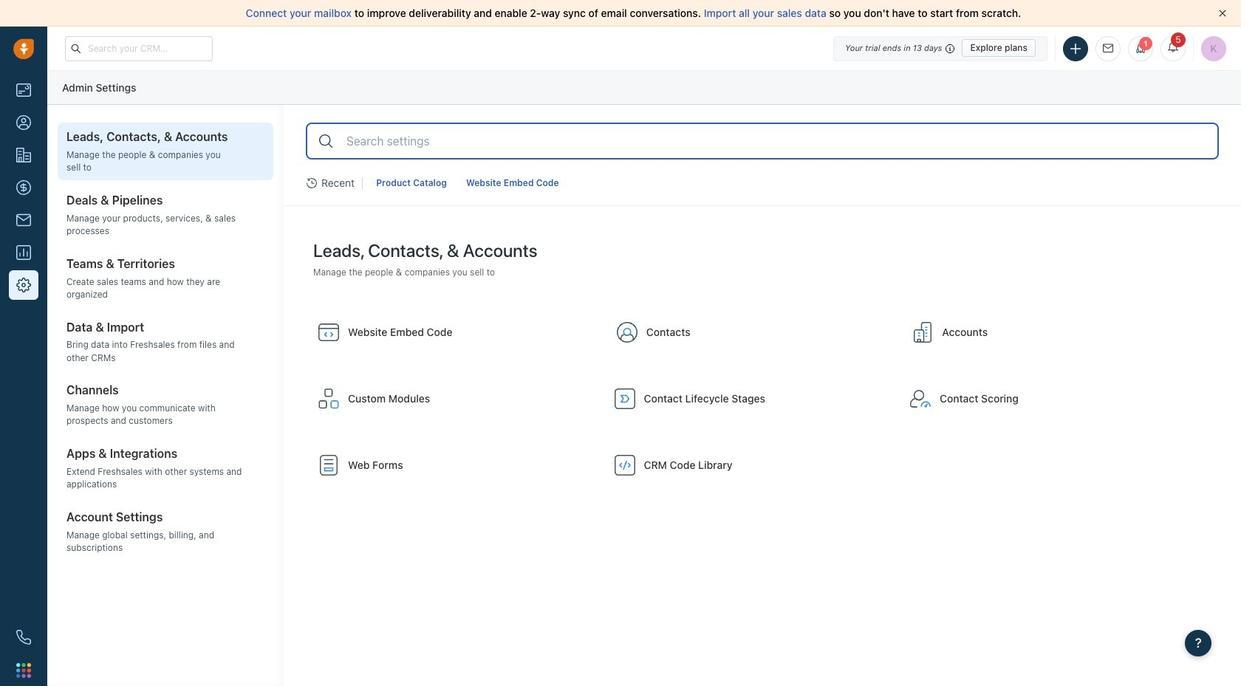 Task type: locate. For each thing, give the bounding box(es) containing it.
build unique modules tailored to your business operations image
[[317, 388, 341, 411]]

integrate your website with the crm to capture leads image
[[317, 321, 341, 345]]

Search your CRM... text field
[[65, 36, 213, 61]]

freshworks switcher image
[[16, 664, 31, 678]]

set up stages and milestones to track your contact's journey image
[[613, 388, 637, 411]]

automatically create contacts when website visitors sign up image
[[317, 454, 341, 478]]

a set of code libraries to add, track and update contacts image
[[613, 454, 637, 478]]



Task type: vqa. For each thing, say whether or not it's contained in the screenshot.
2nd '--' 'text field' from the right
no



Task type: describe. For each thing, give the bounding box(es) containing it.
phone element
[[9, 623, 38, 653]]

send email image
[[1103, 44, 1114, 53]]

Search settings text field
[[345, 132, 1207, 150]]

use freddy's ai/ml capabilities to give your contacts a score out of 100 image
[[909, 388, 933, 411]]

phone image
[[16, 630, 31, 645]]

close image
[[1219, 10, 1227, 17]]

manage &amp; customize fields associated with accounts image
[[912, 321, 935, 345]]

manage &amp; customize fields associated with contacts image
[[616, 321, 639, 345]]



